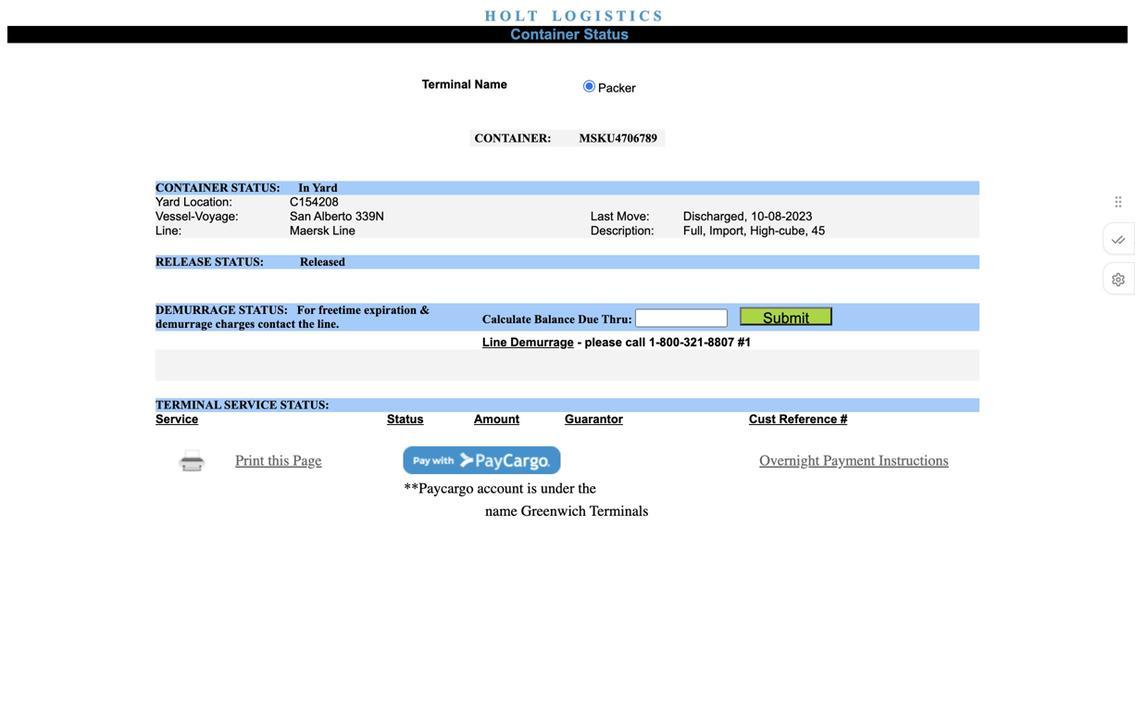 Task type: vqa. For each thing, say whether or not it's contained in the screenshot.
leftmost Line
yes



Task type: locate. For each thing, give the bounding box(es) containing it.
overnight payment instructions link
[[760, 452, 949, 469]]

under
[[541, 480, 575, 497]]

o left g
[[565, 7, 577, 24]]

packer
[[599, 81, 636, 95]]

line demurrage - please call 1-800-321-8807 #1
[[483, 335, 752, 349]]

08-
[[769, 209, 786, 223]]

0 horizontal spatial the
[[298, 317, 315, 331]]

status
[[584, 26, 629, 43], [387, 412, 424, 426]]

0 horizontal spatial line
[[333, 224, 356, 238]]

1 horizontal spatial o
[[565, 7, 577, 24]]

t    l
[[528, 7, 562, 24]]

full, import, high-cube, 45
[[684, 224, 826, 238]]

i
[[596, 7, 601, 24], [630, 7, 636, 24]]

the right under
[[579, 480, 597, 497]]

**paycargo
[[404, 480, 474, 497]]

the
[[298, 317, 315, 331], [579, 480, 597, 497]]

i right g
[[596, 7, 601, 24]]

please
[[585, 335, 623, 349]]

container:
[[475, 131, 552, 145]]

1 horizontal spatial the
[[579, 480, 597, 497]]

calculate
[[483, 313, 531, 326]]

None radio
[[584, 80, 596, 92]]

1 i from the left
[[596, 7, 601, 24]]

voyage:
[[195, 209, 239, 223]]

terminal
[[156, 398, 222, 412]]

o left l
[[500, 7, 512, 24]]

guarantor
[[565, 412, 623, 426]]

status up **paycargo on the left bottom of page
[[387, 412, 424, 426]]

h
[[485, 7, 496, 24]]

last move:
[[591, 209, 650, 223]]

container status:      in yard
[[156, 181, 338, 195]]

cust reference #
[[750, 412, 848, 426]]

last
[[591, 209, 614, 223]]

1 vertical spatial the
[[579, 480, 597, 497]]

0 horizontal spatial o
[[500, 7, 512, 24]]

None submit
[[740, 307, 833, 326]]

reference
[[780, 412, 838, 426]]

alberto
[[314, 209, 352, 223]]

status:   for
[[239, 303, 316, 317]]

line down san alberto 339n
[[333, 224, 356, 238]]

msku4706789
[[580, 131, 658, 145]]

1 horizontal spatial i
[[630, 7, 636, 24]]

charges
[[216, 317, 255, 331]]

1 horizontal spatial s
[[654, 7, 662, 24]]

print this page link
[[236, 452, 322, 469]]

terminal name
[[422, 77, 508, 91]]

yard location:
[[156, 195, 232, 209]]

release status:            released
[[156, 255, 346, 269]]

0 vertical spatial status
[[584, 26, 629, 43]]

payment
[[824, 452, 876, 469]]

line down calculate
[[483, 335, 507, 349]]

yard up vessel-
[[156, 195, 180, 209]]

1 horizontal spatial status
[[584, 26, 629, 43]]

321-
[[684, 335, 708, 349]]

the left line.
[[298, 317, 315, 331]]

1-
[[649, 335, 660, 349]]

status:
[[280, 398, 329, 412]]

released
[[300, 255, 346, 269]]

0 horizontal spatial status
[[387, 412, 424, 426]]

1 vertical spatial line
[[483, 335, 507, 349]]

thru:
[[602, 313, 633, 326]]

s right 'c'
[[654, 7, 662, 24]]

s left t
[[605, 7, 613, 24]]

i right t
[[630, 7, 636, 24]]

yard up "c154208" on the top left
[[313, 181, 338, 195]]

service
[[156, 412, 199, 426]]

cube,
[[779, 224, 809, 238]]

None text field
[[636, 309, 728, 328]]

description:
[[591, 224, 655, 238]]

location:
[[184, 195, 232, 209]]

demurrage status:   for freetime expiration & demurrage charges contact the line.
[[156, 303, 430, 331]]

0 vertical spatial the
[[298, 317, 315, 331]]

full,
[[684, 224, 707, 238]]

container
[[511, 26, 580, 43]]

line
[[333, 224, 356, 238], [483, 335, 507, 349]]

container
[[156, 181, 228, 195]]

demurrage
[[156, 303, 236, 317]]

terminal service status:
[[156, 398, 339, 412]]

1 vertical spatial status
[[387, 412, 424, 426]]

yard
[[313, 181, 338, 195], [156, 195, 180, 209]]

discharged, 10-08-2023
[[684, 209, 813, 223]]

contact
[[258, 317, 295, 331]]

t
[[617, 7, 626, 24]]

0 horizontal spatial s
[[605, 7, 613, 24]]

demurrage
[[156, 317, 213, 331]]

expiration
[[364, 303, 417, 317]]

1 horizontal spatial line
[[483, 335, 507, 349]]

in
[[299, 181, 310, 195]]

status down t
[[584, 26, 629, 43]]

0 horizontal spatial i
[[596, 7, 601, 24]]



Task type: describe. For each thing, give the bounding box(es) containing it.
due
[[578, 313, 599, 326]]

2 s from the left
[[654, 7, 662, 24]]

1 horizontal spatial yard
[[313, 181, 338, 195]]

discharged,
[[684, 209, 748, 223]]

0 horizontal spatial yard
[[156, 195, 180, 209]]

instructions
[[879, 452, 949, 469]]

high-
[[751, 224, 779, 238]]

page
[[293, 452, 322, 469]]

print
[[236, 452, 264, 469]]

10-
[[751, 209, 769, 223]]

45
[[812, 224, 826, 238]]

vessel-voyage:
[[156, 209, 239, 223]]

0 vertical spatial line
[[333, 224, 356, 238]]

339n
[[356, 209, 384, 223]]

san
[[290, 209, 311, 223]]

cust
[[750, 412, 776, 426]]

overnight payment instructions
[[760, 452, 949, 469]]

c
[[640, 7, 650, 24]]

&
[[420, 303, 430, 317]]

greenwich
[[521, 503, 587, 520]]

c154208
[[290, 195, 339, 209]]

1 s from the left
[[605, 7, 613, 24]]

release
[[156, 255, 212, 269]]

line.
[[318, 317, 339, 331]]

name
[[475, 77, 508, 91]]

overnight
[[760, 452, 820, 469]]

#1
[[738, 335, 752, 349]]

calculate balance due thru:
[[483, 313, 636, 326]]

the inside **paycargo account is under the name greenwich terminals
[[579, 480, 597, 497]]

terminal
[[422, 77, 472, 91]]

2 o from the left
[[565, 7, 577, 24]]

#
[[841, 412, 848, 426]]

san alberto 339n
[[290, 209, 384, 223]]

name
[[486, 503, 518, 520]]

l
[[515, 7, 525, 24]]

2 i from the left
[[630, 7, 636, 24]]

move:
[[617, 209, 650, 223]]

line:
[[156, 224, 182, 238]]

800-
[[660, 335, 684, 349]]

account
[[478, 480, 524, 497]]

balance
[[535, 313, 575, 326]]

service
[[224, 398, 277, 412]]

amount
[[474, 412, 520, 426]]

call
[[626, 335, 646, 349]]

**paycargo account is under the name greenwich terminals
[[404, 480, 649, 520]]

maersk line
[[290, 224, 356, 238]]

1 o from the left
[[500, 7, 512, 24]]

freetime
[[319, 303, 361, 317]]

h          o l t    l o g i s t i c s container          status
[[485, 7, 662, 43]]

import,
[[710, 224, 747, 238]]

vessel-
[[156, 209, 195, 223]]

is
[[527, 480, 537, 497]]

demurrage
[[511, 335, 574, 349]]

2023
[[786, 209, 813, 223]]

-
[[578, 335, 582, 349]]

this
[[268, 452, 289, 469]]

status inside the h          o l t    l o g i s t i c s container          status
[[584, 26, 629, 43]]

maersk
[[290, 224, 329, 238]]

the inside demurrage status:   for freetime expiration & demurrage charges contact the line.
[[298, 317, 315, 331]]

g
[[580, 7, 592, 24]]

8807
[[708, 335, 735, 349]]

print this page
[[236, 452, 322, 469]]



